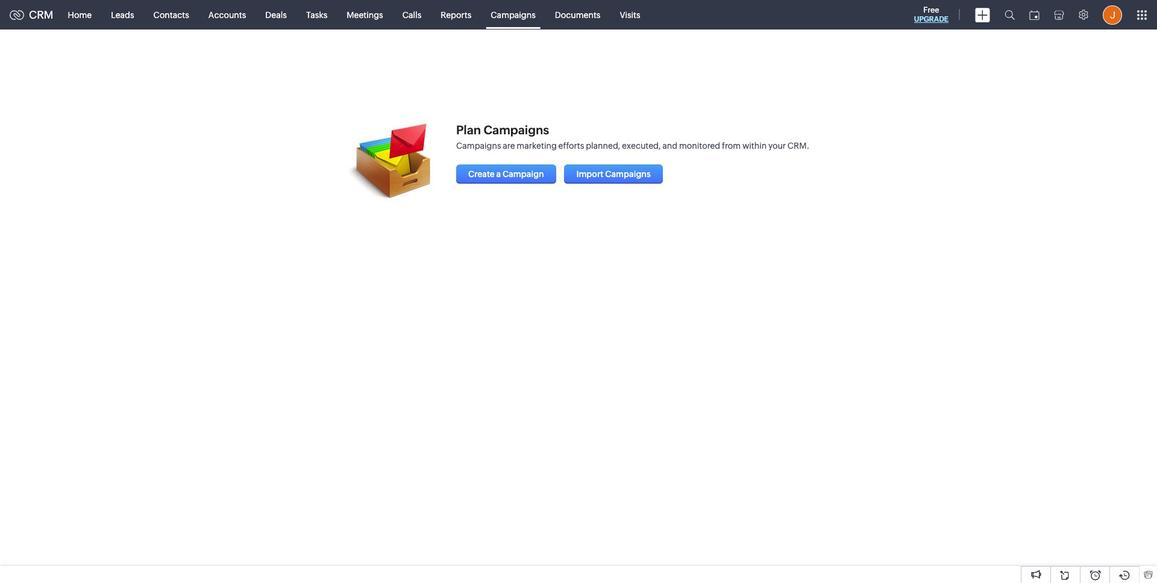 Task type: describe. For each thing, give the bounding box(es) containing it.
and
[[663, 141, 678, 151]]

campaigns inside button
[[605, 169, 651, 179]]

meetings link
[[337, 0, 393, 29]]

a
[[496, 169, 501, 179]]

create a campaign button
[[456, 165, 556, 184]]

monitored
[[679, 141, 720, 151]]

planned,
[[586, 141, 620, 151]]

tasks link
[[297, 0, 337, 29]]

marketing
[[517, 141, 557, 151]]

campaign
[[503, 169, 544, 179]]

crm.
[[788, 141, 810, 151]]

create menu image
[[975, 8, 990, 22]]

home link
[[58, 0, 101, 29]]

upgrade
[[914, 15, 949, 24]]

meetings
[[347, 10, 383, 20]]

accounts link
[[199, 0, 256, 29]]

calls link
[[393, 0, 431, 29]]

documents link
[[545, 0, 610, 29]]

import
[[577, 169, 604, 179]]

plan
[[456, 123, 481, 137]]

import campaigns
[[577, 169, 651, 179]]

search element
[[998, 0, 1022, 30]]

search image
[[1005, 10, 1015, 20]]

crm
[[29, 8, 53, 21]]

calendar image
[[1030, 10, 1040, 20]]

reports link
[[431, 0, 481, 29]]

import campaigns button
[[564, 165, 663, 184]]

campaigns up are
[[484, 123, 549, 137]]

reports
[[441, 10, 472, 20]]

free upgrade
[[914, 5, 949, 24]]



Task type: locate. For each thing, give the bounding box(es) containing it.
your
[[769, 141, 786, 151]]

free
[[924, 5, 940, 14]]

documents
[[555, 10, 601, 20]]

campaigns right 'reports'
[[491, 10, 536, 20]]

logo image
[[10, 10, 24, 20]]

accounts
[[208, 10, 246, 20]]

profile element
[[1096, 0, 1130, 29]]

profile image
[[1103, 5, 1122, 24]]

executed,
[[622, 141, 661, 151]]

campaigns down the executed,
[[605, 169, 651, 179]]

tasks
[[306, 10, 328, 20]]

visits
[[620, 10, 641, 20]]

contacts
[[153, 10, 189, 20]]

plan campaigns campaigns are marketing efforts planned, executed, and monitored from within your crm.
[[456, 123, 810, 151]]

create a campaign
[[468, 169, 544, 179]]

within
[[743, 141, 767, 151]]

are
[[503, 141, 515, 151]]

efforts
[[559, 141, 584, 151]]

calls
[[403, 10, 422, 20]]

campaigns down plan
[[456, 141, 501, 151]]

leads
[[111, 10, 134, 20]]

campaigns link
[[481, 0, 545, 29]]

deals
[[265, 10, 287, 20]]

crm link
[[10, 8, 53, 21]]

from
[[722, 141, 741, 151]]

contacts link
[[144, 0, 199, 29]]

create
[[468, 169, 495, 179]]

home
[[68, 10, 92, 20]]

leads link
[[101, 0, 144, 29]]

create menu element
[[968, 0, 998, 29]]

visits link
[[610, 0, 650, 29]]

deals link
[[256, 0, 297, 29]]

campaigns
[[491, 10, 536, 20], [484, 123, 549, 137], [456, 141, 501, 151], [605, 169, 651, 179]]



Task type: vqa. For each thing, say whether or not it's contained in the screenshot.
Reports link
yes



